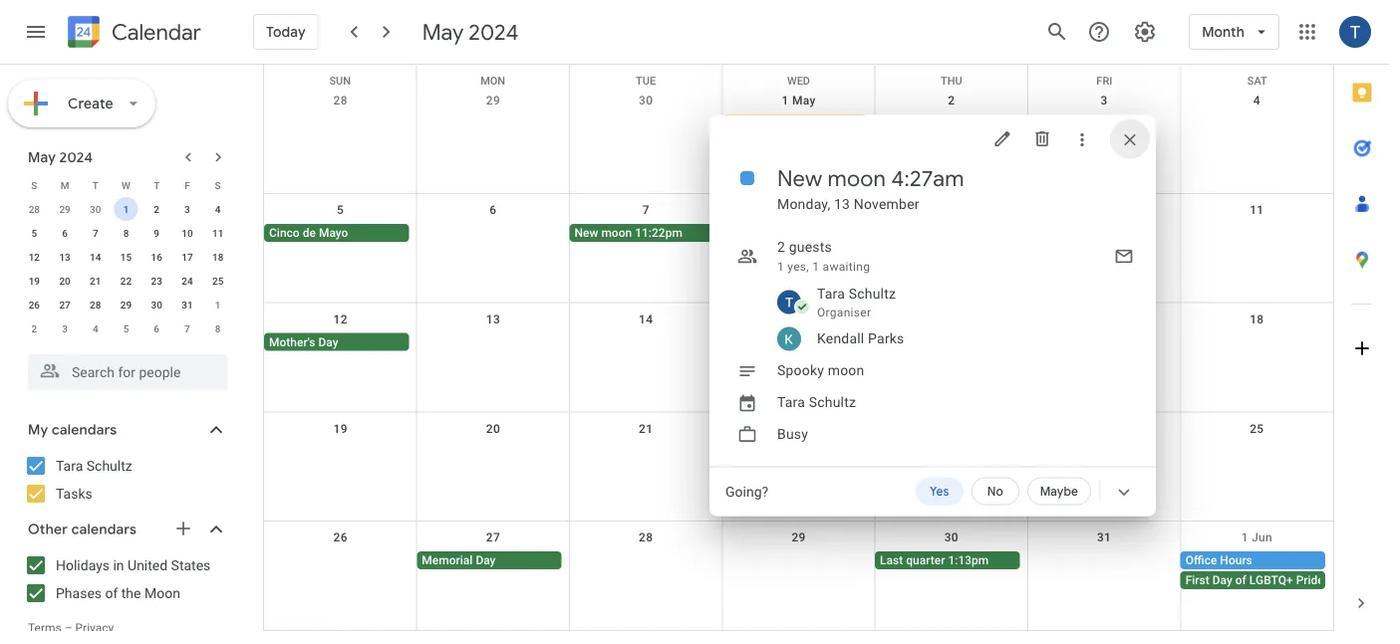 Task type: locate. For each thing, give the bounding box(es) containing it.
31 inside row group
[[182, 299, 193, 311]]

8 for may 2024
[[123, 227, 129, 239]]

0 vertical spatial calendars
[[52, 421, 117, 439]]

calendars for other calendars
[[71, 521, 137, 539]]

calendars right the my
[[52, 421, 117, 439]]

hours
[[1220, 554, 1252, 568]]

3
[[1101, 94, 1108, 108], [184, 203, 190, 215], [62, 323, 68, 335]]

29
[[486, 94, 500, 108], [59, 203, 70, 215], [120, 299, 132, 311], [792, 531, 806, 545]]

last inside button
[[727, 156, 750, 170]]

last
[[727, 156, 750, 170], [880, 554, 903, 568]]

month button
[[1189, 8, 1279, 56]]

2 vertical spatial 13
[[486, 312, 500, 326]]

18 inside may 2024 grid
[[212, 251, 224, 263]]

7:27am
[[795, 156, 836, 170]]

0 horizontal spatial last
[[727, 156, 750, 170]]

0 vertical spatial quarter
[[753, 156, 792, 170]]

1 horizontal spatial 15
[[792, 312, 806, 326]]

other calendars list
[[4, 550, 247, 610]]

1:13pm
[[948, 554, 989, 568]]

10 element
[[175, 221, 199, 245]]

sun
[[329, 75, 351, 87]]

27 down 20 element on the left of page
[[59, 299, 70, 311]]

0 vertical spatial 15
[[120, 251, 132, 263]]

14
[[90, 251, 101, 263], [639, 312, 653, 326]]

yes,
[[787, 260, 809, 274]]

grid containing 28
[[263, 65, 1362, 632]]

14 inside may 2024 grid
[[90, 251, 101, 263]]

7 down 31 element
[[184, 323, 190, 335]]

2 up 9 at the left of the page
[[154, 203, 159, 215]]

0 vertical spatial 5
[[337, 203, 344, 217]]

1 vertical spatial 4
[[215, 203, 221, 215]]

1 horizontal spatial 20
[[486, 422, 500, 436]]

0 horizontal spatial 2024
[[59, 148, 93, 166]]

17 element
[[175, 245, 199, 269]]

14 down new moon 11:22pm button
[[639, 312, 653, 326]]

schultz down spooky moon on the right bottom of page
[[809, 395, 856, 411]]

1 vertical spatial 7
[[93, 227, 98, 239]]

of left the
[[105, 585, 118, 602]]

5 june element
[[114, 317, 138, 341]]

0 vertical spatial 12
[[29, 251, 40, 263]]

9
[[154, 227, 159, 239]]

0 horizontal spatial first
[[727, 335, 751, 349]]

7 up new moon 11:22pm button
[[642, 203, 649, 217]]

1 s from the left
[[31, 179, 37, 191]]

rat race
[[745, 117, 789, 131]]

moon inside button
[[601, 226, 632, 240]]

8 for sun
[[795, 203, 802, 217]]

12 inside 12 element
[[29, 251, 40, 263]]

tara up tasks
[[56, 458, 83, 474]]

3 down fri on the top of the page
[[1101, 94, 1108, 108]]

moon left 11:22pm
[[601, 226, 632, 240]]

25
[[212, 275, 224, 287], [1250, 422, 1264, 436]]

first down office
[[1185, 574, 1209, 588]]

2 horizontal spatial 13
[[834, 196, 850, 213]]

may 2024 up m
[[28, 148, 93, 166]]

5 up 12 element
[[31, 227, 37, 239]]

2 vertical spatial tara
[[56, 458, 83, 474]]

schultz
[[849, 286, 896, 302], [809, 395, 856, 411], [86, 458, 132, 474]]

mother's
[[269, 335, 315, 349]]

1 vertical spatial 25
[[1250, 422, 1264, 436]]

0 horizontal spatial of
[[105, 585, 118, 602]]

26 for 1
[[29, 299, 40, 311]]

1 vertical spatial new
[[574, 226, 598, 240]]

1 down w
[[123, 203, 129, 215]]

20 inside 20 element
[[59, 275, 70, 287]]

30
[[639, 94, 653, 108], [90, 203, 101, 215], [151, 299, 162, 311], [944, 531, 958, 545]]

27 up memorial day button
[[486, 531, 500, 545]]

1 horizontal spatial month
[[1327, 574, 1362, 588]]

of inside office hours first day of lgbtq+ pride month
[[1235, 574, 1246, 588]]

day for mother's day
[[318, 335, 338, 349]]

2 down 26 element
[[31, 323, 37, 335]]

grid
[[263, 65, 1362, 632]]

4 june element
[[83, 317, 107, 341]]

de
[[303, 226, 316, 240]]

tara schultz up tasks
[[56, 458, 132, 474]]

1 down 25 element on the top left of page
[[215, 299, 221, 311]]

19
[[29, 275, 40, 287], [333, 422, 348, 436]]

first left 7:48am
[[727, 335, 751, 349]]

27 inside row group
[[59, 299, 70, 311]]

1 horizontal spatial of
[[1235, 574, 1246, 588]]

5 up cinco de mayo button
[[337, 203, 344, 217]]

2 vertical spatial quarter
[[906, 554, 945, 568]]

tara inside "my calendars" list
[[56, 458, 83, 474]]

None search field
[[0, 347, 247, 391]]

of
[[1235, 574, 1246, 588], [105, 585, 118, 602]]

2 vertical spatial 7
[[184, 323, 190, 335]]

6
[[490, 203, 497, 217], [62, 227, 68, 239], [154, 323, 159, 335]]

1 vertical spatial 21
[[639, 422, 653, 436]]

6 for sun
[[490, 203, 497, 217]]

month
[[1202, 23, 1245, 41], [1327, 574, 1362, 588]]

12 element
[[22, 245, 46, 269]]

calendars inside the other calendars dropdown button
[[71, 521, 137, 539]]

moon down kendall
[[828, 363, 864, 379]]

t up 30 april element
[[92, 179, 98, 191]]

s
[[31, 179, 37, 191], [215, 179, 221, 191]]

8 june element
[[206, 317, 230, 341]]

schultz up organiser
[[849, 286, 896, 302]]

1 june element
[[206, 293, 230, 317]]

yes
[[930, 484, 949, 499]]

row group
[[19, 197, 233, 341]]

8 up guests
[[795, 203, 802, 217]]

2 vertical spatial 5
[[123, 323, 129, 335]]

1 vertical spatial 8
[[123, 227, 129, 239]]

14 up 21 element
[[90, 251, 101, 263]]

0 vertical spatial 8
[[795, 203, 802, 217]]

15 up 22 element
[[120, 251, 132, 263]]

0 vertical spatial 20
[[59, 275, 70, 287]]

first
[[727, 335, 751, 349], [1185, 574, 1209, 588]]

calendars inside my calendars dropdown button
[[52, 421, 117, 439]]

new inside new moon 4:27am monday, 13 november
[[777, 165, 822, 193]]

31 inside grid
[[1097, 531, 1111, 545]]

tab list
[[1334, 65, 1389, 576]]

tasks
[[56, 486, 92, 502]]

quarter down the race
[[753, 156, 792, 170]]

31
[[182, 299, 193, 311], [1097, 531, 1111, 545]]

quarter inside button
[[906, 554, 945, 568]]

0 vertical spatial 19
[[29, 275, 40, 287]]

day right memorial
[[476, 554, 496, 568]]

show additional actions image
[[1114, 483, 1134, 503]]

2024 up mon
[[469, 18, 519, 46]]

26 inside may 2024 grid
[[29, 299, 40, 311]]

wed
[[787, 75, 810, 87]]

0 horizontal spatial 12
[[29, 251, 40, 263]]

1 vertical spatial 15
[[792, 312, 806, 326]]

s up 28 april element
[[31, 179, 37, 191]]

in
[[113, 558, 124, 574]]

1 horizontal spatial 14
[[639, 312, 653, 326]]

1 vertical spatial 20
[[486, 422, 500, 436]]

cell
[[264, 115, 417, 174], [417, 115, 570, 174], [570, 115, 722, 174], [722, 115, 875, 174], [875, 115, 1028, 174], [1028, 115, 1181, 174], [1181, 115, 1333, 174], [417, 224, 570, 244], [1028, 224, 1181, 244], [1181, 224, 1333, 244], [417, 333, 570, 353], [570, 333, 722, 353], [875, 333, 1028, 353], [1028, 333, 1181, 353], [1181, 333, 1333, 353], [264, 443, 417, 463], [417, 443, 570, 463], [570, 443, 722, 463], [722, 443, 875, 463], [1028, 443, 1181, 463], [1181, 443, 1333, 463], [264, 552, 417, 592], [570, 552, 722, 592], [722, 552, 875, 592], [1028, 552, 1181, 592], [1180, 552, 1362, 592]]

row containing 2
[[19, 317, 233, 341]]

0 horizontal spatial may 2024
[[28, 148, 93, 166]]

30 april element
[[83, 197, 107, 221]]

15
[[120, 251, 132, 263], [792, 312, 806, 326]]

spooky
[[777, 363, 824, 379]]

17
[[182, 251, 193, 263]]

0 horizontal spatial s
[[31, 179, 37, 191]]

last quarter 7:27am button
[[722, 154, 867, 172]]

15 up first quarter 7:48am button
[[792, 312, 806, 326]]

29 element
[[114, 293, 138, 317]]

day right mother's
[[318, 335, 338, 349]]

quarter for 7:27am
[[753, 156, 792, 170]]

rat race button
[[722, 115, 867, 133]]

0 horizontal spatial 4
[[93, 323, 98, 335]]

moon up november
[[828, 165, 886, 193]]

1 vertical spatial 14
[[639, 312, 653, 326]]

12
[[29, 251, 40, 263], [333, 312, 348, 326]]

11
[[1250, 203, 1264, 217], [212, 227, 224, 239]]

2 horizontal spatial 7
[[642, 203, 649, 217]]

30 right '29 april' element on the top left
[[90, 203, 101, 215]]

2
[[948, 94, 955, 108], [154, 203, 159, 215], [777, 239, 785, 256], [31, 323, 37, 335]]

2 inside "element"
[[31, 323, 37, 335]]

2 guests 1 yes, 1 awaiting
[[777, 239, 870, 274]]

5 for may 2024
[[31, 227, 37, 239]]

going?
[[725, 484, 768, 500]]

1 vertical spatial 31
[[1097, 531, 1111, 545]]

1 inside cell
[[123, 203, 129, 215]]

t left the f
[[154, 179, 160, 191]]

0 horizontal spatial 5
[[31, 227, 37, 239]]

tara up organiser
[[817, 286, 845, 302]]

0 vertical spatial moon
[[828, 165, 886, 193]]

0 horizontal spatial 7
[[93, 227, 98, 239]]

0 vertical spatial 21
[[90, 275, 101, 287]]

tara
[[817, 286, 845, 302], [777, 395, 805, 411], [56, 458, 83, 474]]

2024 up m
[[59, 148, 93, 166]]

tara inside tara schultz organiser
[[817, 286, 845, 302]]

3 down the f
[[184, 203, 190, 215]]

1 horizontal spatial 13
[[486, 312, 500, 326]]

united
[[128, 558, 168, 574]]

month right settings menu image
[[1202, 23, 1245, 41]]

tara schultz, attending, organiser tree item
[[749, 281, 1156, 323]]

moon
[[828, 165, 886, 193], [601, 226, 632, 240], [828, 363, 864, 379]]

21
[[90, 275, 101, 287], [639, 422, 653, 436]]

27 inside grid
[[486, 531, 500, 545]]

first day of lgbtq+ pride month button
[[1180, 572, 1362, 590]]

0 horizontal spatial 18
[[212, 251, 224, 263]]

0 horizontal spatial may
[[28, 148, 56, 166]]

19 down mother's day button
[[333, 422, 348, 436]]

tara up busy
[[777, 395, 805, 411]]

1 cell
[[111, 197, 141, 221]]

new for 11:22pm
[[574, 226, 598, 240]]

26 for 1 jun
[[333, 531, 348, 545]]

1 vertical spatial 3
[[184, 203, 190, 215]]

1 vertical spatial tara
[[777, 395, 805, 411]]

11 for may 2024
[[212, 227, 224, 239]]

0 horizontal spatial tara schultz
[[56, 458, 132, 474]]

0 vertical spatial first
[[727, 335, 751, 349]]

0 vertical spatial 31
[[182, 299, 193, 311]]

new inside new moon 11:22pm button
[[574, 226, 598, 240]]

may
[[422, 18, 464, 46], [792, 94, 816, 108], [28, 148, 56, 166]]

mother's day button
[[264, 333, 409, 351]]

0 vertical spatial 18
[[212, 251, 224, 263]]

add other calendars image
[[173, 519, 193, 539]]

0 horizontal spatial tara
[[56, 458, 83, 474]]

4 down 28 element
[[93, 323, 98, 335]]

28 april element
[[22, 197, 46, 221]]

11 inside may 2024 grid
[[212, 227, 224, 239]]

19 down 12 element
[[29, 275, 40, 287]]

0 vertical spatial day
[[318, 335, 338, 349]]

22 inside grid
[[792, 422, 806, 436]]

1 vertical spatial 26
[[333, 531, 348, 545]]

0 vertical spatial 26
[[29, 299, 40, 311]]

quarter left 1:13pm
[[906, 554, 945, 568]]

day down hours
[[1212, 574, 1232, 588]]

moon for 4:27am
[[828, 165, 886, 193]]

2 horizontal spatial day
[[1212, 574, 1232, 588]]

4 up 11 element
[[215, 203, 221, 215]]

0 vertical spatial new
[[777, 165, 822, 193]]

0 vertical spatial 11
[[1250, 203, 1264, 217]]

new left 11:22pm
[[574, 226, 598, 240]]

jun
[[1252, 531, 1272, 545]]

s right the f
[[215, 179, 221, 191]]

4 down sat
[[1253, 94, 1260, 108]]

monday,
[[777, 196, 830, 213]]

month right pride
[[1327, 574, 1362, 588]]

12 up 19 element
[[29, 251, 40, 263]]

5 inside grid
[[337, 203, 344, 217]]

0 vertical spatial schultz
[[849, 286, 896, 302]]

main drawer image
[[24, 20, 48, 44]]

7 up 14 element
[[93, 227, 98, 239]]

new moon 4:27am heading
[[777, 165, 964, 193]]

22 inside 22 element
[[120, 275, 132, 287]]

quarter for 7:48am
[[754, 335, 793, 349]]

new up 'monday,'
[[777, 165, 822, 193]]

0 vertical spatial 13
[[834, 196, 850, 213]]

cell containing rat race
[[722, 115, 875, 174]]

0 horizontal spatial day
[[318, 335, 338, 349]]

23 element
[[145, 269, 169, 293]]

0 vertical spatial 6
[[490, 203, 497, 217]]

1 vertical spatial month
[[1327, 574, 1362, 588]]

office
[[1185, 554, 1217, 568]]

fri
[[1096, 75, 1112, 87]]

calendars up in
[[71, 521, 137, 539]]

11 element
[[206, 221, 230, 245]]

kendall parks tree item
[[749, 323, 1156, 355]]

1 vertical spatial may 2024
[[28, 148, 93, 166]]

mother's day
[[269, 335, 338, 349]]

4
[[1253, 94, 1260, 108], [215, 203, 221, 215], [93, 323, 98, 335]]

m
[[60, 179, 69, 191]]

rat
[[745, 117, 763, 131]]

30 down the tue
[[639, 94, 653, 108]]

30 down 23
[[151, 299, 162, 311]]

22 down spooky
[[792, 422, 806, 436]]

2 t from the left
[[154, 179, 160, 191]]

tara schultz
[[777, 395, 856, 411], [56, 458, 132, 474]]

tara schultz inside "my calendars" list
[[56, 458, 132, 474]]

last down the rat
[[727, 156, 750, 170]]

8 up '15' element
[[123, 227, 129, 239]]

0 vertical spatial 22
[[120, 275, 132, 287]]

new moon 4:27am monday, 13 november
[[777, 165, 964, 213]]

today button
[[253, 8, 319, 56]]

1 horizontal spatial s
[[215, 179, 221, 191]]

last left 1:13pm
[[880, 554, 903, 568]]

may 2024 up mon
[[422, 18, 519, 46]]

2 horizontal spatial 8
[[795, 203, 802, 217]]

5 down 29 element
[[123, 323, 129, 335]]

0 vertical spatial tara schultz
[[777, 395, 856, 411]]

8 inside grid
[[795, 203, 802, 217]]

2 vertical spatial 4
[[93, 323, 98, 335]]

last inside button
[[880, 554, 903, 568]]

13 element
[[53, 245, 77, 269]]

1 horizontal spatial last
[[880, 554, 903, 568]]

26
[[29, 299, 40, 311], [333, 531, 348, 545]]

race
[[766, 117, 789, 131]]

no button
[[971, 478, 1019, 506]]

0 vertical spatial month
[[1202, 23, 1245, 41]]

1 vertical spatial 11
[[212, 227, 224, 239]]

2024
[[469, 18, 519, 46], [59, 148, 93, 166]]

1 vertical spatial 27
[[486, 531, 500, 545]]

7
[[642, 203, 649, 217], [93, 227, 98, 239], [184, 323, 190, 335]]

22 up 29 element
[[120, 275, 132, 287]]

1 vertical spatial day
[[476, 554, 496, 568]]

7 for may 2024
[[93, 227, 98, 239]]

schultz down my calendars dropdown button
[[86, 458, 132, 474]]

6 inside grid
[[490, 203, 497, 217]]

12 up mother's day button
[[333, 312, 348, 326]]

2 vertical spatial 3
[[62, 323, 68, 335]]

month inside month popup button
[[1202, 23, 1245, 41]]

0 vertical spatial 4
[[1253, 94, 1260, 108]]

0 horizontal spatial 6
[[62, 227, 68, 239]]

4 inside grid
[[1253, 94, 1260, 108]]

1 vertical spatial quarter
[[754, 335, 793, 349]]

of down hours
[[1235, 574, 1246, 588]]

1 vertical spatial may
[[792, 94, 816, 108]]

1 horizontal spatial 11
[[1250, 203, 1264, 217]]

may 2024
[[422, 18, 519, 46], [28, 148, 93, 166]]

moon inside new moon 4:27am monday, 13 november
[[828, 165, 886, 193]]

20
[[59, 275, 70, 287], [486, 422, 500, 436]]

1 vertical spatial last
[[880, 554, 903, 568]]

1 horizontal spatial may 2024
[[422, 18, 519, 46]]

0 horizontal spatial new
[[574, 226, 598, 240]]

1
[[782, 94, 789, 108], [123, 203, 129, 215], [777, 260, 784, 274], [812, 260, 819, 274], [215, 299, 221, 311], [1241, 531, 1248, 545]]

1 horizontal spatial 21
[[639, 422, 653, 436]]

delete event image
[[1032, 129, 1052, 149]]

2 left guests
[[777, 239, 785, 256]]

schultz inside "my calendars" list
[[86, 458, 132, 474]]

21 element
[[83, 269, 107, 293]]

1 horizontal spatial t
[[154, 179, 160, 191]]

6 for may 2024
[[62, 227, 68, 239]]

first inside button
[[727, 335, 751, 349]]

office hours button
[[1180, 552, 1325, 570]]

quarter up spooky
[[754, 335, 793, 349]]

19 inside may 2024 grid
[[29, 275, 40, 287]]

28 element
[[83, 293, 107, 317]]

3 down 27 element
[[62, 323, 68, 335]]

0 horizontal spatial 13
[[59, 251, 70, 263]]

1 horizontal spatial day
[[476, 554, 496, 568]]

1 vertical spatial moon
[[601, 226, 632, 240]]

1 horizontal spatial first
[[1185, 574, 1209, 588]]

8 down 1 june element on the left
[[215, 323, 221, 335]]

1 t from the left
[[92, 179, 98, 191]]

awaiting
[[823, 260, 870, 274]]

tara schultz down spooky moon on the right bottom of page
[[777, 395, 856, 411]]

21 inside may 2024 grid
[[90, 275, 101, 287]]

1 horizontal spatial tara
[[777, 395, 805, 411]]

row
[[264, 65, 1333, 87], [264, 85, 1333, 194], [19, 173, 233, 197], [264, 194, 1333, 304], [19, 197, 233, 221], [19, 221, 233, 245], [19, 245, 233, 269], [19, 269, 233, 293], [19, 293, 233, 317], [264, 304, 1333, 413], [19, 317, 233, 341], [264, 413, 1333, 522], [264, 522, 1362, 632]]

2 horizontal spatial 6
[[490, 203, 497, 217]]



Task type: describe. For each thing, give the bounding box(es) containing it.
27 for 1 jun
[[486, 531, 500, 545]]

new moon 11:22pm
[[574, 226, 682, 240]]

1 vertical spatial 2024
[[59, 148, 93, 166]]

cinco de mayo button
[[264, 224, 409, 242]]

create
[[68, 95, 113, 113]]

2 vertical spatial moon
[[828, 363, 864, 379]]

24 element
[[175, 269, 199, 293]]

day inside office hours first day of lgbtq+ pride month
[[1212, 574, 1232, 588]]

my calendars button
[[4, 415, 247, 446]]

16
[[151, 251, 162, 263]]

lgbtq+
[[1249, 574, 1293, 588]]

last quarter 7:27am
[[727, 156, 836, 170]]

18 element
[[206, 245, 230, 269]]

2 vertical spatial 6
[[154, 323, 159, 335]]

2 inside 2 guests 1 yes, 1 awaiting
[[777, 239, 785, 256]]

3 june element
[[53, 317, 77, 341]]

day for memorial day
[[476, 554, 496, 568]]

row group containing 28
[[19, 197, 233, 341]]

cell containing office hours
[[1180, 552, 1362, 592]]

f
[[184, 179, 190, 191]]

last for last quarter 7:27am
[[727, 156, 750, 170]]

2 down the thu
[[948, 94, 955, 108]]

quarter for 1:13pm
[[906, 554, 945, 568]]

5 for sun
[[337, 203, 344, 217]]

calendar heading
[[108, 18, 201, 46]]

pride
[[1296, 574, 1324, 588]]

1 inside 1 june element
[[215, 299, 221, 311]]

2 vertical spatial may
[[28, 148, 56, 166]]

2 s from the left
[[215, 179, 221, 191]]

2 june element
[[22, 317, 46, 341]]

other calendars button
[[4, 514, 247, 546]]

11 for sun
[[1250, 203, 1264, 217]]

30 element
[[145, 293, 169, 317]]

Search for people text field
[[40, 355, 215, 391]]

1 horizontal spatial 5
[[123, 323, 129, 335]]

first quarter 7:48am button
[[722, 333, 867, 351]]

the
[[121, 585, 141, 602]]

november
[[854, 196, 919, 213]]

31 for 1 jun
[[1097, 531, 1111, 545]]

yes button
[[915, 478, 963, 506]]

maybe
[[1040, 484, 1078, 499]]

moon for 11:22pm
[[601, 226, 632, 240]]

15 inside grid
[[792, 312, 806, 326]]

20 element
[[53, 269, 77, 293]]

1 horizontal spatial tara schultz
[[777, 395, 856, 411]]

15 element
[[114, 245, 138, 269]]

busy
[[777, 426, 808, 443]]

first inside office hours first day of lgbtq+ pride month
[[1185, 574, 1209, 588]]

last quarter 1:13pm button
[[875, 552, 1020, 570]]

new moon 11:22pm button
[[570, 224, 714, 242]]

phases of the moon
[[56, 585, 180, 602]]

my calendars
[[28, 421, 117, 439]]

31 element
[[175, 293, 199, 317]]

15 inside '15' element
[[120, 251, 132, 263]]

holidays in united states
[[56, 558, 211, 574]]

2 horizontal spatial 3
[[1101, 94, 1108, 108]]

holidays
[[56, 558, 110, 574]]

1 horizontal spatial may
[[422, 18, 464, 46]]

today
[[266, 23, 306, 41]]

11:22pm
[[635, 226, 682, 240]]

1 left jun
[[1241, 531, 1248, 545]]

my calendars list
[[4, 450, 247, 510]]

calendar element
[[64, 12, 201, 56]]

3 inside 3 june element
[[62, 323, 68, 335]]

other
[[28, 521, 68, 539]]

no
[[987, 484, 1003, 499]]

16 element
[[145, 245, 169, 269]]

14 element
[[83, 245, 107, 269]]

schultz inside tara schultz organiser
[[849, 286, 896, 302]]

4:27am
[[891, 165, 964, 193]]

memorial day
[[422, 554, 496, 568]]

thu
[[941, 75, 962, 87]]

27 for 1
[[59, 299, 70, 311]]

26 element
[[22, 293, 46, 317]]

kendall
[[817, 331, 864, 347]]

cinco de mayo
[[269, 226, 348, 240]]

1 horizontal spatial 4
[[215, 203, 221, 215]]

1 jun
[[1241, 531, 1272, 545]]

guests
[[789, 239, 832, 256]]

last for last quarter 1:13pm
[[880, 554, 903, 568]]

first quarter 7:48am
[[727, 335, 837, 349]]

settings menu image
[[1133, 20, 1157, 44]]

24
[[182, 275, 193, 287]]

29 april element
[[53, 197, 77, 221]]

other calendars
[[28, 521, 137, 539]]

25 inside may 2024 grid
[[212, 275, 224, 287]]

1 left yes,
[[777, 260, 784, 274]]

25 element
[[206, 269, 230, 293]]

13 inside may 2024 grid
[[59, 251, 70, 263]]

of inside other calendars 'list'
[[105, 585, 118, 602]]

organiser
[[817, 305, 871, 319]]

office hours first day of lgbtq+ pride month
[[1185, 554, 1362, 588]]

7:48am
[[796, 335, 837, 349]]

memorial
[[422, 554, 473, 568]]

may 2024 grid
[[19, 173, 233, 341]]

mayo
[[319, 226, 348, 240]]

row containing sun
[[264, 65, 1333, 87]]

guests tree
[[701, 281, 1156, 355]]

31 for 1
[[182, 299, 193, 311]]

memorial day button
[[417, 552, 562, 570]]

states
[[171, 558, 211, 574]]

0 vertical spatial 2024
[[469, 18, 519, 46]]

1 right yes,
[[812, 260, 819, 274]]

2 horizontal spatial may
[[792, 94, 816, 108]]

w
[[122, 179, 130, 191]]

calendars for my calendars
[[52, 421, 117, 439]]

new for 4:27am
[[777, 165, 822, 193]]

7 june element
[[175, 317, 199, 341]]

19 element
[[22, 269, 46, 293]]

1 horizontal spatial 8
[[215, 323, 221, 335]]

tue
[[636, 75, 656, 87]]

13 inside grid
[[486, 312, 500, 326]]

1 vertical spatial schultz
[[809, 395, 856, 411]]

13 inside new moon 4:27am monday, 13 november
[[834, 196, 850, 213]]

30 up last quarter 1:13pm button
[[944, 531, 958, 545]]

moon
[[144, 585, 180, 602]]

4 inside 'element'
[[93, 323, 98, 335]]

row containing s
[[19, 173, 233, 197]]

tara schultz organiser
[[817, 286, 896, 319]]

1 may
[[782, 94, 816, 108]]

22 element
[[114, 269, 138, 293]]

month inside office hours first day of lgbtq+ pride month
[[1327, 574, 1362, 588]]

10
[[182, 227, 193, 239]]

18 inside grid
[[1250, 312, 1264, 326]]

calendar
[[112, 18, 201, 46]]

kendall parks
[[817, 331, 904, 347]]

sat
[[1247, 75, 1267, 87]]

1 horizontal spatial 12
[[333, 312, 348, 326]]

1 vertical spatial 19
[[333, 422, 348, 436]]

phases
[[56, 585, 102, 602]]

spooky moon
[[777, 363, 864, 379]]

1 horizontal spatial 25
[[1250, 422, 1264, 436]]

parks
[[868, 331, 904, 347]]

0 vertical spatial may 2024
[[422, 18, 519, 46]]

maybe button
[[1027, 478, 1091, 506]]

my
[[28, 421, 48, 439]]

1 down wed
[[782, 94, 789, 108]]

cinco
[[269, 226, 300, 240]]

1 horizontal spatial 3
[[184, 203, 190, 215]]

6 june element
[[145, 317, 169, 341]]

last quarter 1:13pm
[[880, 554, 989, 568]]

27 element
[[53, 293, 77, 317]]

create button
[[8, 80, 155, 128]]

mon
[[480, 75, 505, 87]]

7 for sun
[[642, 203, 649, 217]]

1 horizontal spatial 7
[[184, 323, 190, 335]]

23
[[151, 275, 162, 287]]



Task type: vqa. For each thing, say whether or not it's contained in the screenshot.
column header
no



